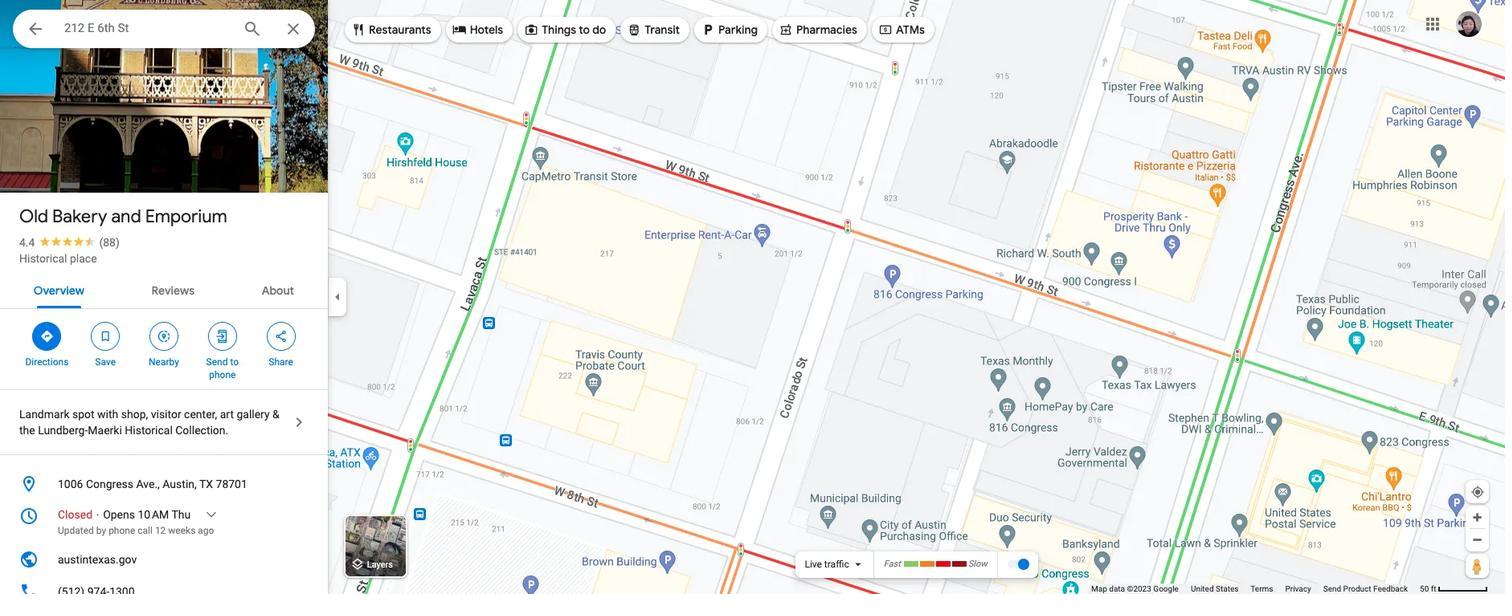 Task type: vqa. For each thing, say whether or not it's contained in the screenshot.
Stream media to your device associated with Denver International Airport ( DEN )
no



Task type: locate. For each thing, give the bounding box(es) containing it.
historical down shop,
[[125, 424, 173, 437]]

updated
[[58, 526, 94, 537]]

©2023
[[1127, 585, 1152, 594]]

privacy
[[1286, 585, 1312, 594]]

united
[[1191, 585, 1214, 594]]

google account: michele murakami  
(michele.murakami@adept.ai) image
[[1456, 11, 1482, 37]]

0 vertical spatial historical
[[19, 252, 67, 265]]

united states button
[[1191, 584, 1239, 595]]

footer inside the google maps element
[[1092, 584, 1420, 595]]

overview button
[[21, 270, 97, 309]]

1 horizontal spatial phone
[[209, 370, 236, 381]]


[[274, 328, 288, 346]]

tab list containing overview
[[0, 270, 328, 309]]

pharmacies
[[797, 23, 858, 37]]

4.4 stars image
[[35, 236, 99, 247]]

old bakery and emporium
[[19, 206, 227, 228]]

tx
[[199, 478, 213, 491]]

78701
[[216, 478, 247, 491]]

information for old bakery and emporium region
[[0, 469, 328, 595]]

the
[[19, 424, 35, 437]]

1 vertical spatial historical
[[125, 424, 173, 437]]


[[40, 328, 54, 346]]

maerki
[[88, 424, 122, 437]]

phone down closed ⋅ opens 10 am thu
[[109, 526, 135, 537]]

0 vertical spatial to
[[579, 23, 590, 37]]

old bakery and emporium main content
[[0, 0, 328, 595]]

live traffic
[[805, 559, 849, 571]]

ave.,
[[136, 478, 160, 491]]

landmark
[[19, 408, 70, 421]]

landmark spot with shop, visitor center, art gallery & the lundberg-maerki historical collection. button
[[0, 391, 328, 455]]

reviews button
[[139, 270, 207, 309]]

historical down 4.4
[[19, 252, 67, 265]]

actions for old bakery and emporium region
[[0, 309, 328, 390]]

send down 
[[206, 357, 228, 368]]

collection.
[[175, 424, 228, 437]]

send left product
[[1324, 585, 1342, 594]]

139 photos
[[41, 159, 106, 174]]

(88)
[[99, 236, 120, 249]]

austin,
[[163, 478, 197, 491]]

1 horizontal spatial to
[[579, 23, 590, 37]]

1 vertical spatial to
[[230, 357, 239, 368]]

footer containing map data ©2023 google
[[1092, 584, 1420, 595]]

historical inside button
[[19, 252, 67, 265]]

united states
[[1191, 585, 1239, 594]]

data
[[1109, 585, 1125, 594]]

None field
[[64, 18, 230, 38]]

send inside button
[[1324, 585, 1342, 594]]

and
[[111, 206, 141, 228]]

1 horizontal spatial historical
[[125, 424, 173, 437]]


[[26, 18, 45, 40]]

phone down 
[[209, 370, 236, 381]]

phone for to
[[209, 370, 236, 381]]

0 horizontal spatial historical
[[19, 252, 67, 265]]

terms button
[[1251, 584, 1274, 595]]


[[701, 20, 715, 38]]

0 horizontal spatial to
[[230, 357, 239, 368]]

to left the 'share'
[[230, 357, 239, 368]]

visitor
[[151, 408, 181, 421]]

4.4
[[19, 236, 35, 249]]

tab list
[[0, 270, 328, 309]]

show open hours for the week image
[[204, 508, 219, 522]]

product
[[1344, 585, 1372, 594]]

hotels
[[470, 23, 503, 37]]

phone inside the information for old bakery and emporium region
[[109, 526, 135, 537]]

1 vertical spatial send
[[1324, 585, 1342, 594]]

opens
[[103, 509, 135, 522]]

phone
[[209, 370, 236, 381], [109, 526, 135, 537]]

map
[[1092, 585, 1107, 594]]

0 horizontal spatial send
[[206, 357, 228, 368]]

send
[[206, 357, 228, 368], [1324, 585, 1342, 594]]

photo of old bakery and emporium image
[[0, 0, 328, 388]]

directions
[[25, 357, 69, 368]]

feedback
[[1374, 585, 1408, 594]]

center,
[[184, 408, 217, 421]]


[[351, 20, 366, 38]]

footer
[[1092, 584, 1420, 595]]

about button
[[249, 270, 307, 309]]

about
[[262, 284, 294, 298]]

0 vertical spatial send
[[206, 357, 228, 368]]

phone inside send to phone
[[209, 370, 236, 381]]

0 vertical spatial phone
[[209, 370, 236, 381]]

historical place
[[19, 252, 97, 265]]


[[627, 20, 642, 38]]

restaurants
[[369, 23, 431, 37]]

bakery
[[52, 206, 107, 228]]

landmark spot with shop, visitor center, art gallery & the lundberg-maerki historical collection.
[[19, 408, 280, 437]]

zoom in image
[[1472, 512, 1484, 524]]

congress
[[86, 478, 133, 491]]

historical
[[19, 252, 67, 265], [125, 424, 173, 437]]

139
[[41, 159, 63, 174]]

1 vertical spatial phone
[[109, 526, 135, 537]]

austintexas.gov link
[[0, 544, 328, 576]]

to left do
[[579, 23, 590, 37]]


[[98, 328, 113, 346]]

88 reviews element
[[99, 236, 120, 249]]

send inside send to phone
[[206, 357, 228, 368]]


[[452, 20, 467, 38]]

0 horizontal spatial phone
[[109, 526, 135, 537]]

fast
[[884, 560, 901, 570]]

phone for by
[[109, 526, 135, 537]]

closed
[[58, 509, 92, 522]]

50
[[1420, 585, 1429, 594]]

call
[[138, 526, 153, 537]]

1 horizontal spatial send
[[1324, 585, 1342, 594]]

live
[[805, 559, 822, 571]]



Task type: describe. For each thing, give the bounding box(es) containing it.
thu
[[172, 509, 191, 522]]

do
[[593, 23, 606, 37]]

historical inside landmark spot with shop, visitor center, art gallery & the lundberg-maerki historical collection.
[[125, 424, 173, 437]]

ago
[[198, 526, 214, 537]]

1006
[[58, 478, 83, 491]]


[[157, 328, 171, 346]]

send for send to phone
[[206, 357, 228, 368]]


[[878, 20, 893, 38]]

tab list inside the google maps element
[[0, 270, 328, 309]]

212 E 6th St field
[[13, 10, 315, 48]]

transit
[[645, 23, 680, 37]]

10 am
[[138, 509, 169, 522]]

1006 congress ave., austin, tx 78701 button
[[0, 469, 328, 501]]

spot
[[72, 408, 95, 421]]

gallery
[[237, 408, 270, 421]]

send for send product feedback
[[1324, 585, 1342, 594]]

 things to do
[[524, 20, 606, 38]]

send product feedback
[[1324, 585, 1408, 594]]

map data ©2023 google
[[1092, 585, 1179, 594]]

terms
[[1251, 585, 1274, 594]]

old
[[19, 206, 48, 228]]

states
[[1216, 585, 1239, 594]]

 transit
[[627, 20, 680, 38]]

show your location image
[[1471, 485, 1485, 500]]

parking
[[719, 23, 758, 37]]


[[779, 20, 793, 38]]

closed ⋅ opens 10 am thu
[[58, 509, 191, 522]]

&
[[273, 408, 280, 421]]

139 photos button
[[12, 153, 112, 181]]

50 ft button
[[1420, 585, 1489, 594]]

⋅
[[95, 509, 100, 522]]

with
[[97, 408, 118, 421]]

google
[[1154, 585, 1179, 594]]

slow
[[968, 560, 988, 570]]

 restaurants
[[351, 20, 431, 38]]

1006 congress ave., austin, tx 78701
[[58, 478, 247, 491]]

 pharmacies
[[779, 20, 858, 38]]

ft
[[1431, 585, 1437, 594]]

collapse side panel image
[[329, 289, 346, 306]]

weeks
[[168, 526, 196, 537]]

 hotels
[[452, 20, 503, 38]]

art
[[220, 408, 234, 421]]

12
[[155, 526, 166, 537]]

 parking
[[701, 20, 758, 38]]

privacy button
[[1286, 584, 1312, 595]]

 atms
[[878, 20, 925, 38]]

shop,
[[121, 408, 148, 421]]

 Show traffic  checkbox
[[1007, 559, 1029, 572]]

things
[[542, 23, 576, 37]]


[[215, 328, 230, 346]]

overview
[[34, 284, 84, 298]]

emporium
[[145, 206, 227, 228]]

save
[[95, 357, 116, 368]]


[[524, 20, 539, 38]]

photos
[[66, 159, 106, 174]]

 search field
[[13, 10, 315, 51]]

live traffic option
[[805, 559, 849, 571]]

atms
[[896, 23, 925, 37]]

hours image
[[19, 507, 39, 526]]

50 ft
[[1420, 585, 1437, 594]]

send to phone
[[206, 357, 239, 381]]

to inside send to phone
[[230, 357, 239, 368]]

 button
[[13, 10, 58, 51]]

reviews
[[152, 284, 195, 298]]

historical place button
[[19, 251, 97, 267]]

to inside  things to do
[[579, 23, 590, 37]]

google maps element
[[0, 0, 1506, 595]]

austintexas.gov
[[58, 554, 137, 567]]

layers
[[367, 561, 393, 571]]

nearby
[[149, 357, 179, 368]]

show street view coverage image
[[1466, 555, 1489, 579]]

send product feedback button
[[1324, 584, 1408, 595]]

place
[[70, 252, 97, 265]]

zoom out image
[[1472, 535, 1484, 547]]

by
[[96, 526, 106, 537]]

none field inside 212 e 6th st field
[[64, 18, 230, 38]]

traffic
[[825, 559, 849, 571]]



